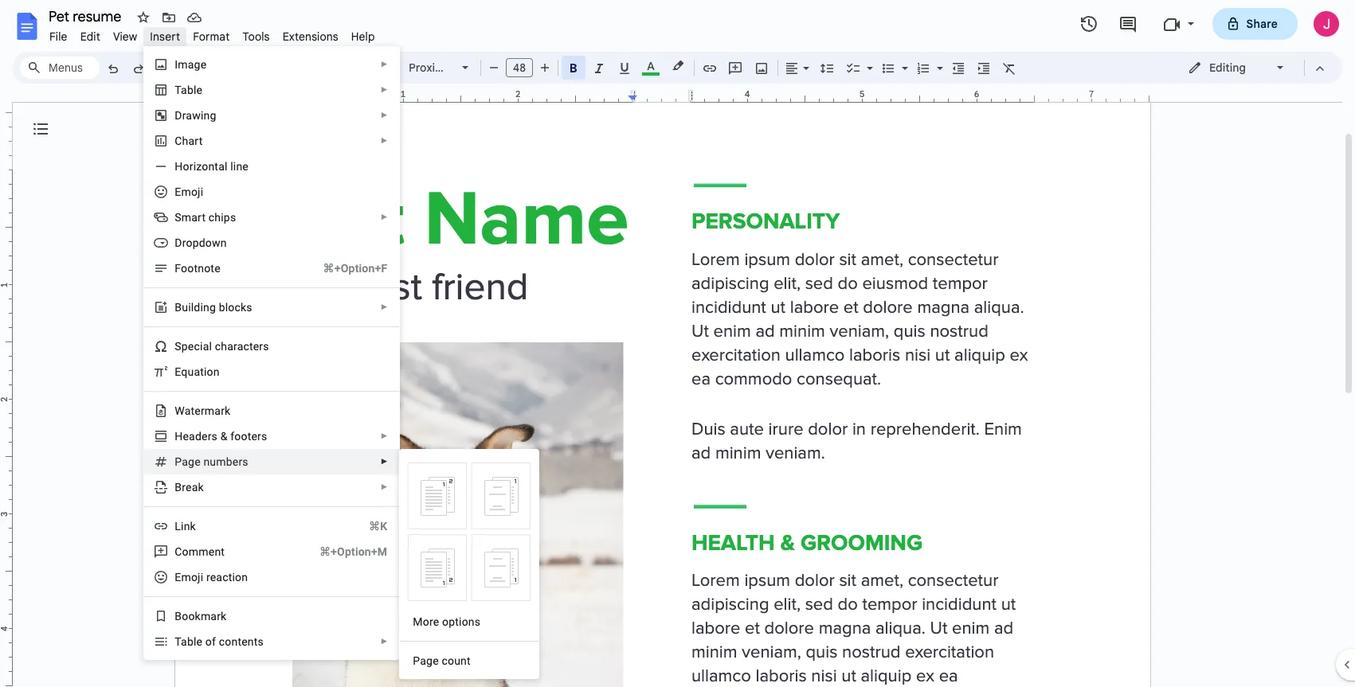 Task type: locate. For each thing, give the bounding box(es) containing it.
comment m element
[[175, 546, 230, 559]]

► for i mage
[[380, 60, 388, 69]]

c
[[194, 340, 200, 353], [442, 655, 448, 668]]

2 row from the top
[[406, 532, 533, 604]]

1 vertical spatial emoji
[[175, 571, 203, 584]]

► for table of content s
[[380, 638, 388, 646]]

equation e element
[[175, 366, 225, 379]]

c for o
[[442, 655, 448, 668]]

4 ► from the top
[[380, 136, 388, 145]]

brea k
[[175, 481, 204, 494]]

b up table
[[175, 610, 182, 623]]

1 vertical spatial b
[[175, 610, 182, 623]]

i
[[175, 58, 178, 71]]

application
[[0, 0, 1356, 688]]

proxima nova option
[[409, 57, 481, 79]]

building blocks u element
[[175, 301, 257, 314]]

footnote n element
[[175, 262, 225, 275]]

0 vertical spatial emoji
[[175, 186, 203, 198]]

r
[[189, 160, 193, 173]]

row 2. column 1. page number in footer starting on the first page element
[[408, 535, 467, 602]]

menu bar containing file
[[43, 21, 381, 47]]

b
[[175, 301, 182, 314], [175, 610, 182, 623]]

format
[[193, 29, 230, 44]]

emoji for emoji 7 "element"
[[175, 186, 203, 198]]

ho r izontal line
[[175, 160, 249, 173]]

of
[[205, 636, 216, 649]]

h eaders & footers
[[175, 430, 267, 443]]

c up the "e quation"
[[194, 340, 200, 353]]

0 vertical spatial b
[[175, 301, 182, 314]]

text color image
[[642, 57, 660, 76]]

eaders
[[183, 430, 218, 443]]

insert image image
[[753, 57, 771, 79]]

o
[[448, 655, 454, 668]]

2 b from the top
[[175, 610, 182, 623]]

► for e numbers
[[380, 457, 388, 466]]

6 ► from the top
[[380, 303, 388, 312]]

page numbers g element
[[175, 456, 253, 469]]

chart q element
[[175, 135, 208, 147]]

help menu item
[[345, 27, 381, 46]]

numbers
[[204, 456, 248, 469]]

pa
[[175, 456, 188, 469]]

pa g e numbers
[[175, 456, 248, 469]]

e quation
[[175, 366, 220, 379]]

e
[[175, 366, 181, 379]]

page
[[413, 655, 439, 668]]

foot n ote
[[175, 262, 221, 275]]

edit
[[80, 29, 100, 44]]

left margin image
[[175, 90, 293, 102]]

0 horizontal spatial c
[[194, 340, 200, 353]]

t able
[[175, 84, 203, 96]]

b u ilding blocks
[[175, 301, 252, 314]]

b for ookmark
[[175, 610, 182, 623]]

►
[[380, 60, 388, 69], [380, 85, 388, 94], [380, 111, 388, 120], [380, 136, 388, 145], [380, 213, 388, 222], [380, 303, 388, 312], [380, 432, 388, 441], [380, 457, 388, 466], [380, 483, 388, 492], [380, 638, 388, 646]]

smart chips
[[175, 211, 236, 224]]

1 horizontal spatial c
[[442, 655, 448, 668]]

row up options
[[406, 532, 533, 604]]

7 ► from the top
[[380, 432, 388, 441]]

t
[[175, 84, 181, 96]]

d
[[175, 109, 182, 122]]

table of content s
[[175, 636, 264, 649]]

highlight color image
[[669, 57, 687, 76]]

content
[[219, 636, 258, 649]]

1 row from the top
[[406, 461, 533, 532]]

menu
[[138, 0, 400, 661], [400, 449, 540, 680]]

table t element
[[175, 84, 207, 96]]

8 ► from the top
[[380, 457, 388, 466]]

b left ilding
[[175, 301, 182, 314]]

foot
[[175, 262, 198, 275]]

format menu item
[[187, 27, 236, 46]]

1 b from the top
[[175, 301, 182, 314]]

emoji down the m
[[175, 571, 203, 584]]

9 ► from the top
[[380, 483, 388, 492]]

horizontal line r element
[[175, 160, 253, 173]]

3 ► from the top
[[380, 111, 388, 120]]

view
[[113, 29, 137, 44]]

line
[[230, 160, 249, 173]]

menu bar
[[43, 21, 381, 47]]

line & paragraph spacing image
[[818, 57, 836, 79]]

emoji
[[175, 186, 203, 198], [175, 571, 203, 584]]

menu containing i
[[138, 0, 400, 661]]

l
[[175, 520, 181, 533]]

h
[[175, 430, 183, 443]]

chart
[[175, 135, 203, 147]]

10 ► from the top
[[380, 638, 388, 646]]

headers & footers h element
[[175, 430, 272, 443]]

editing button
[[1177, 56, 1297, 80]]

d rawing
[[175, 109, 216, 122]]

characters
[[215, 340, 269, 353]]

g
[[188, 456, 195, 469]]

ment
[[199, 546, 225, 559]]

u
[[182, 301, 188, 314]]

extensions menu item
[[276, 27, 345, 46]]

co
[[175, 546, 189, 559]]

share button
[[1213, 8, 1298, 40]]

emoji up smart
[[175, 186, 203, 198]]

break k element
[[175, 481, 209, 494]]

2 emoji from the top
[[175, 571, 203, 584]]

nova
[[454, 61, 481, 75]]

footers
[[231, 430, 267, 443]]

row
[[406, 461, 533, 532], [406, 532, 533, 604]]

⌘+option+m
[[319, 546, 388, 559]]

1 emoji from the top
[[175, 186, 203, 198]]

⌘k
[[369, 520, 388, 533]]

⌘+option+f element
[[304, 261, 388, 277]]

2 ► from the top
[[380, 85, 388, 94]]

0 vertical spatial c
[[194, 340, 200, 353]]

proxima
[[409, 61, 451, 75]]

able
[[181, 84, 203, 96]]

c left unt
[[442, 655, 448, 668]]

emoji 7 element
[[175, 186, 208, 198]]

editing
[[1210, 61, 1246, 75]]

⌘+option+m element
[[300, 544, 388, 560]]

bulleted list menu image
[[898, 57, 909, 63]]

1 vertical spatial c
[[442, 655, 448, 668]]

quation
[[181, 366, 220, 379]]

options
[[442, 616, 481, 629]]

mage
[[178, 58, 207, 71]]

row up row 2. column 2. page number in footer starting on the second page element
[[406, 461, 533, 532]]

drawing d element
[[175, 109, 221, 122]]

help
[[351, 29, 375, 44]]

chips
[[209, 211, 236, 224]]

insert menu item
[[144, 27, 187, 46]]

izontal
[[193, 160, 228, 173]]

1 ► from the top
[[380, 60, 388, 69]]

page c o unt
[[413, 655, 471, 668]]



Task type: vqa. For each thing, say whether or not it's contained in the screenshot.


Task type: describe. For each thing, give the bounding box(es) containing it.
insert
[[150, 29, 180, 44]]

proxima nova
[[409, 61, 481, 75]]

watermark j element
[[175, 405, 235, 418]]

spe
[[175, 340, 194, 353]]

ink
[[181, 520, 196, 533]]

Font size field
[[506, 58, 540, 78]]

e
[[195, 456, 201, 469]]

row 2. column 2. page number in footer starting on the second page element
[[472, 535, 531, 602]]

image i element
[[175, 58, 211, 71]]

numbered list menu image
[[933, 57, 944, 63]]

► for brea k
[[380, 483, 388, 492]]

mode and view toolbar
[[1176, 52, 1333, 84]]

application containing share
[[0, 0, 1356, 688]]

tools menu item
[[236, 27, 276, 46]]

right margin image
[[1030, 90, 1149, 102]]

smart chips z element
[[175, 211, 241, 224]]

rawing
[[182, 109, 216, 122]]

ial
[[200, 340, 212, 353]]

ote
[[204, 262, 221, 275]]

b for u
[[175, 301, 182, 314]]

file menu item
[[43, 27, 74, 46]]

top margin image
[[0, 55, 12, 174]]

checklist menu image
[[863, 57, 873, 63]]

edit menu item
[[74, 27, 107, 46]]

table
[[175, 636, 203, 649]]

reaction
[[206, 571, 248, 584]]

tools
[[243, 29, 270, 44]]

&
[[220, 430, 228, 443]]

view menu item
[[107, 27, 144, 46]]

► for h eaders & footers
[[380, 432, 388, 441]]

Rename text field
[[43, 6, 131, 26]]

smart
[[175, 211, 206, 224]]

n
[[198, 262, 204, 275]]

main toolbar
[[99, 0, 1022, 618]]

ookmark
[[182, 610, 227, 623]]

Font size text field
[[507, 58, 532, 77]]

i mage
[[175, 58, 207, 71]]

spe c ial characters
[[175, 340, 269, 353]]

dropdown
[[175, 237, 227, 249]]

c for ial
[[194, 340, 200, 353]]

menu containing m
[[400, 449, 540, 680]]

Star checkbox
[[132, 6, 155, 29]]

m ore options
[[413, 616, 481, 629]]

b ookmark
[[175, 610, 227, 623]]

⌘+option+f
[[323, 262, 388, 275]]

row 1. column 2. page number in header starting on the second page element
[[472, 463, 531, 530]]

m
[[413, 616, 423, 629]]

ho
[[175, 160, 189, 173]]

ilding
[[188, 301, 216, 314]]

brea
[[175, 481, 198, 494]]

table of contents s element
[[175, 636, 268, 649]]

⌘k element
[[350, 519, 388, 535]]

share
[[1247, 17, 1278, 31]]

extensions
[[283, 29, 339, 44]]

5 ► from the top
[[380, 213, 388, 222]]

file
[[49, 29, 67, 44]]

co m ment
[[175, 546, 225, 559]]

k
[[198, 481, 204, 494]]

blocks
[[219, 301, 252, 314]]

► for t able
[[380, 85, 388, 94]]

menu bar banner
[[0, 0, 1356, 688]]

emoji reaction 5 element
[[175, 571, 253, 584]]

menu bar inside the menu bar banner
[[43, 21, 381, 47]]

link l element
[[175, 520, 201, 533]]

► for ilding blocks
[[380, 303, 388, 312]]

watermark
[[175, 405, 231, 418]]

bookmark b element
[[175, 610, 231, 623]]

special characters c element
[[175, 340, 274, 353]]

dropdown 6 element
[[175, 237, 232, 249]]

m
[[189, 546, 199, 559]]

unt
[[454, 655, 471, 668]]

more options m element
[[413, 616, 485, 629]]

► for d rawing
[[380, 111, 388, 120]]

row 1. column 1. page number in header starting on the first page element
[[408, 463, 467, 530]]

s
[[258, 636, 264, 649]]

emoji for emoji reaction
[[175, 571, 203, 584]]

ore
[[423, 616, 439, 629]]

l ink
[[175, 520, 196, 533]]

page count o element
[[413, 655, 476, 668]]

emoji reaction
[[175, 571, 248, 584]]

Menus field
[[20, 57, 100, 79]]



